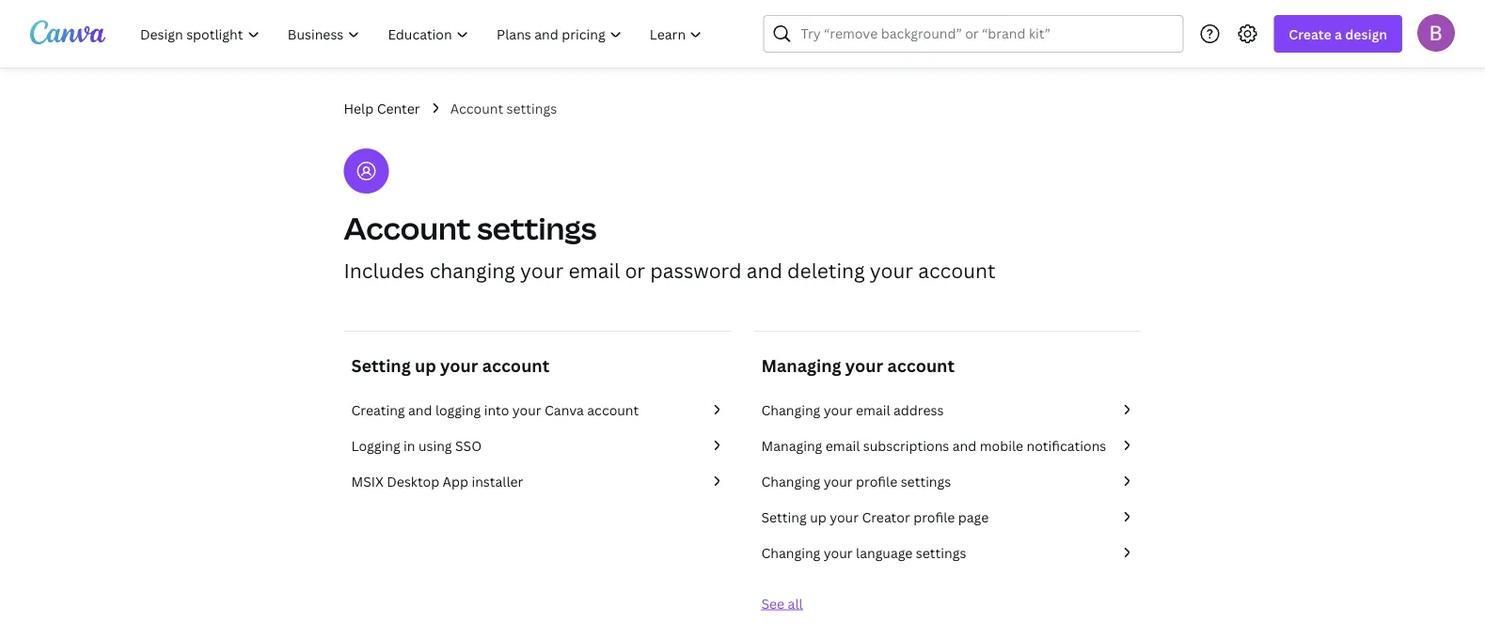 Task type: describe. For each thing, give the bounding box(es) containing it.
setting up your creator profile page link
[[762, 507, 1134, 528]]

up for creator
[[810, 508, 827, 526]]

in
[[404, 437, 415, 455]]

changing for changing your language settings
[[762, 544, 821, 562]]

1 vertical spatial profile
[[914, 508, 955, 526]]

settings inside changing your language settings link
[[916, 544, 967, 562]]

subscriptions
[[863, 437, 950, 455]]

top level navigation element
[[128, 15, 718, 53]]

your up changing your email address
[[846, 354, 884, 377]]

account for account settings includes changing your email or password and deleting your account
[[344, 208, 471, 249]]

or
[[625, 257, 645, 284]]

password
[[650, 257, 742, 284]]

logging in using sso link
[[351, 436, 724, 456]]

see all
[[762, 595, 803, 613]]

Try "remove background" or "brand kit" search field
[[801, 16, 1172, 52]]

account for account settings
[[450, 99, 503, 117]]

your inside changing your language settings link
[[824, 544, 853, 562]]

see
[[762, 595, 785, 613]]

and inside creating and logging into your canva account link
[[408, 401, 432, 419]]

managing your account
[[762, 354, 955, 377]]

changing your profile settings
[[762, 473, 951, 491]]

msix desktop app installer link
[[351, 471, 724, 492]]

design
[[1346, 25, 1388, 43]]

managing for managing email subscriptions and mobile notifications
[[762, 437, 823, 455]]

your right 'deleting'
[[870, 257, 914, 284]]

logging in using sso
[[351, 437, 482, 455]]

changing your email address
[[762, 401, 944, 419]]

settings inside account settings includes changing your email or password and deleting your account
[[477, 208, 597, 249]]

setting for setting up your creator profile page
[[762, 508, 807, 526]]

changing your language settings link
[[762, 543, 1134, 564]]

changing your email address link
[[762, 400, 1134, 421]]

help center link
[[344, 98, 420, 119]]

create a design button
[[1274, 15, 1403, 53]]

setting up your creator profile page
[[762, 508, 989, 526]]

and inside the managing email subscriptions and mobile notifications link
[[953, 437, 977, 455]]

bob builder image
[[1418, 14, 1455, 52]]

msix desktop app installer
[[351, 473, 523, 491]]

sso
[[455, 437, 482, 455]]

address
[[894, 401, 944, 419]]

changing your profile settings link
[[762, 471, 1134, 492]]

includes
[[344, 257, 425, 284]]

create
[[1289, 25, 1332, 43]]



Task type: vqa. For each thing, say whether or not it's contained in the screenshot.
global
no



Task type: locate. For each thing, give the bounding box(es) containing it.
help
[[344, 99, 374, 117]]

1 horizontal spatial profile
[[914, 508, 955, 526]]

2 horizontal spatial and
[[953, 437, 977, 455]]

0 vertical spatial profile
[[856, 473, 898, 491]]

1 changing from the top
[[762, 401, 821, 419]]

1 horizontal spatial and
[[747, 257, 783, 284]]

center
[[377, 99, 420, 117]]

profile up changing your language settings link
[[914, 508, 955, 526]]

your
[[520, 257, 564, 284], [870, 257, 914, 284], [440, 354, 478, 377], [846, 354, 884, 377], [512, 401, 542, 419], [824, 401, 853, 419], [824, 473, 853, 491], [830, 508, 859, 526], [824, 544, 853, 562]]

1 vertical spatial setting
[[762, 508, 807, 526]]

setting
[[351, 354, 411, 377], [762, 508, 807, 526]]

changing for changing your email address
[[762, 401, 821, 419]]

0 vertical spatial changing
[[762, 401, 821, 419]]

setting for setting up your account
[[351, 354, 411, 377]]

email left or
[[569, 257, 620, 284]]

account
[[918, 257, 996, 284], [482, 354, 550, 377], [888, 354, 955, 377], [587, 401, 639, 419]]

settings inside changing your profile settings link
[[901, 473, 951, 491]]

account up includes
[[344, 208, 471, 249]]

help center
[[344, 99, 420, 117]]

changing your language settings
[[762, 544, 967, 562]]

account
[[450, 99, 503, 117], [344, 208, 471, 249]]

your down changing your profile settings
[[830, 508, 859, 526]]

1 vertical spatial changing
[[762, 473, 821, 491]]

up up logging
[[415, 354, 436, 377]]

2 managing from the top
[[762, 437, 823, 455]]

a
[[1335, 25, 1342, 43]]

settings
[[507, 99, 557, 117], [477, 208, 597, 249], [901, 473, 951, 491], [916, 544, 967, 562]]

see all button
[[762, 595, 803, 613]]

all
[[788, 595, 803, 613]]

deleting
[[787, 257, 865, 284]]

account inside account settings includes changing your email or password and deleting your account
[[918, 257, 996, 284]]

your up logging
[[440, 354, 478, 377]]

language
[[856, 544, 913, 562]]

and up logging in using sso
[[408, 401, 432, 419]]

3 changing from the top
[[762, 544, 821, 562]]

account inside account settings includes changing your email or password and deleting your account
[[344, 208, 471, 249]]

your inside creating and logging into your canva account link
[[512, 401, 542, 419]]

your right "into"
[[512, 401, 542, 419]]

1 vertical spatial and
[[408, 401, 432, 419]]

your down managing your account
[[824, 401, 853, 419]]

0 horizontal spatial and
[[408, 401, 432, 419]]

setting down changing your profile settings
[[762, 508, 807, 526]]

0 vertical spatial managing
[[762, 354, 842, 377]]

1 managing from the top
[[762, 354, 842, 377]]

profile
[[856, 473, 898, 491], [914, 508, 955, 526]]

creating and logging into your canva account
[[351, 401, 639, 419]]

changing
[[762, 401, 821, 419], [762, 473, 821, 491], [762, 544, 821, 562]]

2 vertical spatial and
[[953, 437, 977, 455]]

1 horizontal spatial setting
[[762, 508, 807, 526]]

your left language
[[824, 544, 853, 562]]

notifications
[[1027, 437, 1107, 455]]

and left the mobile
[[953, 437, 977, 455]]

setting up the "creating" on the left
[[351, 354, 411, 377]]

and inside account settings includes changing your email or password and deleting your account
[[747, 257, 783, 284]]

installer
[[472, 473, 523, 491]]

changing down managing your account
[[762, 401, 821, 419]]

page
[[958, 508, 989, 526]]

up inside setting up your creator profile page link
[[810, 508, 827, 526]]

changing
[[430, 257, 515, 284]]

setting up your account
[[351, 354, 550, 377]]

logging
[[351, 437, 400, 455]]

account settings includes changing your email or password and deleting your account
[[344, 208, 996, 284]]

app
[[443, 473, 468, 491]]

up
[[415, 354, 436, 377], [810, 508, 827, 526]]

0 horizontal spatial profile
[[856, 473, 898, 491]]

your right changing
[[520, 257, 564, 284]]

2 vertical spatial changing
[[762, 544, 821, 562]]

account settings
[[450, 99, 557, 117]]

0 horizontal spatial setting
[[351, 354, 411, 377]]

creating
[[351, 401, 405, 419]]

using
[[419, 437, 452, 455]]

creating and logging into your canva account link
[[351, 400, 724, 421]]

mobile
[[980, 437, 1024, 455]]

canva
[[545, 401, 584, 419]]

your inside changing your email address link
[[824, 401, 853, 419]]

changing up all
[[762, 544, 821, 562]]

managing for managing your account
[[762, 354, 842, 377]]

changing up setting up your creator profile page
[[762, 473, 821, 491]]

2 changing from the top
[[762, 473, 821, 491]]

account settings link
[[450, 98, 557, 119]]

profile up setting up your creator profile page
[[856, 473, 898, 491]]

0 vertical spatial up
[[415, 354, 436, 377]]

managing up changing your email address
[[762, 354, 842, 377]]

and
[[747, 257, 783, 284], [408, 401, 432, 419], [953, 437, 977, 455]]

your inside changing your profile settings link
[[824, 473, 853, 491]]

1 vertical spatial up
[[810, 508, 827, 526]]

creator
[[862, 508, 910, 526]]

0 vertical spatial account
[[450, 99, 503, 117]]

1 vertical spatial managing
[[762, 437, 823, 455]]

email
[[569, 257, 620, 284], [856, 401, 891, 419], [826, 437, 860, 455]]

your inside setting up your creator profile page link
[[830, 508, 859, 526]]

managing
[[762, 354, 842, 377], [762, 437, 823, 455]]

1 horizontal spatial up
[[810, 508, 827, 526]]

settings inside account settings link
[[507, 99, 557, 117]]

0 vertical spatial and
[[747, 257, 783, 284]]

up for account
[[415, 354, 436, 377]]

account right the center
[[450, 99, 503, 117]]

email down changing your email address
[[826, 437, 860, 455]]

email inside account settings includes changing your email or password and deleting your account
[[569, 257, 620, 284]]

managing email subscriptions and mobile notifications
[[762, 437, 1107, 455]]

logging
[[435, 401, 481, 419]]

your up setting up your creator profile page
[[824, 473, 853, 491]]

0 vertical spatial email
[[569, 257, 620, 284]]

0 vertical spatial setting
[[351, 354, 411, 377]]

msix
[[351, 473, 384, 491]]

changing for changing your profile settings
[[762, 473, 821, 491]]

email left "address"
[[856, 401, 891, 419]]

managing down changing your email address
[[762, 437, 823, 455]]

1 vertical spatial account
[[344, 208, 471, 249]]

up down changing your profile settings
[[810, 508, 827, 526]]

desktop
[[387, 473, 440, 491]]

managing email subscriptions and mobile notifications link
[[762, 436, 1134, 456]]

create a design
[[1289, 25, 1388, 43]]

and left 'deleting'
[[747, 257, 783, 284]]

1 vertical spatial email
[[856, 401, 891, 419]]

2 vertical spatial email
[[826, 437, 860, 455]]

into
[[484, 401, 509, 419]]

0 horizontal spatial up
[[415, 354, 436, 377]]



